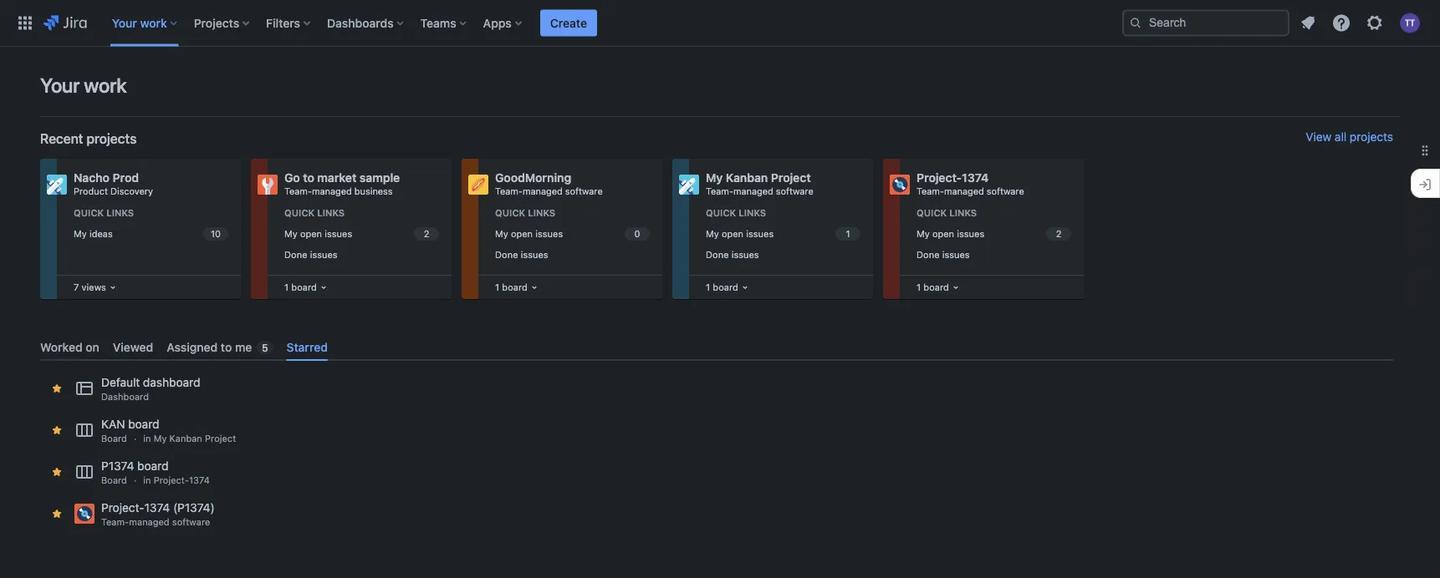 Task type: vqa. For each thing, say whether or not it's contained in the screenshot.
Project Settings icon
no



Task type: locate. For each thing, give the bounding box(es) containing it.
links down goodmorning team-managed software
[[528, 208, 556, 219]]

1 open from the left
[[300, 229, 322, 239]]

open
[[300, 229, 322, 239], [511, 229, 533, 239], [722, 229, 744, 239], [933, 229, 955, 239]]

4 quick from the left
[[706, 208, 736, 219]]

2 done from the left
[[495, 249, 518, 260]]

2 quick links from the left
[[284, 208, 345, 219]]

0 vertical spatial to
[[303, 171, 314, 185]]

1 horizontal spatial 1374
[[189, 476, 210, 487]]

4 done from the left
[[917, 249, 940, 260]]

my open issues link down goodmorning team-managed software
[[492, 225, 653, 244]]

5 quick links from the left
[[917, 208, 977, 219]]

board inside kan board board · in my kanban project
[[101, 434, 127, 445]]

0 horizontal spatial 1 board button
[[492, 279, 541, 297]]

teams
[[421, 16, 457, 30]]

1 inside popup button
[[284, 282, 289, 293]]

quick links down project-1374 team-managed software
[[917, 208, 977, 219]]

1 vertical spatial project-
[[154, 476, 189, 487]]

your work left projects
[[112, 16, 167, 30]]

4 1 from the left
[[917, 282, 921, 293]]

board inside kan board board · in my kanban project
[[128, 418, 159, 432]]

done issues for project
[[706, 249, 759, 260]]

projects
[[1350, 130, 1394, 144], [87, 131, 137, 147]]

links down discovery
[[106, 208, 134, 219]]

3 star image from the top
[[50, 508, 64, 521]]

2 star image from the top
[[50, 466, 64, 480]]

to inside go to market sample team-managed business
[[303, 171, 314, 185]]

2 done issues from the left
[[495, 249, 549, 260]]

my open issues down project-1374 team-managed software
[[917, 229, 985, 239]]

create button
[[540, 10, 597, 36]]

work
[[140, 16, 167, 30], [84, 74, 127, 97]]

done down my kanban project team-managed software
[[706, 249, 729, 260]]

1 vertical spatial board
[[101, 476, 127, 487]]

1 board from the top
[[101, 434, 127, 445]]

star image
[[50, 424, 64, 438]]

my open issues up 1 board popup button
[[284, 229, 352, 239]]

open for team-
[[511, 229, 533, 239]]

7 views
[[74, 282, 106, 293]]

3 1 from the left
[[706, 282, 711, 293]]

my open issues down goodmorning team-managed software
[[495, 229, 563, 239]]

5 quick from the left
[[917, 208, 947, 219]]

1374 inside project-1374 (p1374) team-managed software
[[144, 502, 170, 516]]

managed inside project-1374 team-managed software
[[945, 186, 985, 197]]

my inside kan board board · in my kanban project
[[154, 434, 167, 445]]

your work up 'recent projects'
[[40, 74, 127, 97]]

2 links from the left
[[317, 208, 345, 219]]

software inside project-1374 (p1374) team-managed software
[[172, 518, 210, 529]]

1 for project-1374
[[917, 282, 921, 293]]

3 done issues link from the left
[[703, 245, 863, 264]]

1 board image from the left
[[317, 281, 330, 295]]

1 vertical spatial star image
[[50, 466, 64, 480]]

board image inside popup button
[[317, 281, 330, 295]]

issues
[[325, 229, 352, 239], [536, 229, 563, 239], [747, 229, 774, 239], [957, 229, 985, 239], [310, 249, 338, 260], [521, 249, 549, 260], [732, 249, 759, 260], [943, 249, 970, 260]]

2 in from the top
[[143, 476, 151, 487]]

dashboards
[[327, 16, 394, 30]]

3 1 board button from the left
[[914, 279, 963, 297]]

2 my open issues link from the left
[[492, 225, 653, 244]]

1 horizontal spatial kanban
[[726, 171, 768, 185]]

done issues for managed
[[495, 249, 549, 260]]

your profile and settings image
[[1401, 13, 1421, 33]]

worked on
[[40, 341, 99, 354]]

my kanban project team-managed software
[[706, 171, 814, 197]]

0 vertical spatial kanban
[[726, 171, 768, 185]]

done up 1 board popup button
[[284, 249, 307, 260]]

2 vertical spatial star image
[[50, 508, 64, 521]]

your work
[[112, 16, 167, 30], [40, 74, 127, 97]]

quick links down goodmorning
[[495, 208, 556, 219]]

4 links from the left
[[739, 208, 767, 219]]

done down project-1374 team-managed software
[[917, 249, 940, 260]]

done issues link down business
[[281, 245, 442, 264]]

1 vertical spatial to
[[221, 341, 232, 354]]

board
[[291, 282, 317, 293], [502, 282, 528, 293], [713, 282, 739, 293], [924, 282, 949, 293], [128, 418, 159, 432], [137, 460, 169, 474]]

links for managed
[[528, 208, 556, 219]]

dashboard
[[101, 392, 149, 403]]

2 quick from the left
[[284, 208, 315, 219]]

1 board for project
[[706, 282, 739, 293]]

· inside kan board board · in my kanban project
[[134, 434, 137, 445]]

team- inside goodmorning team-managed software
[[495, 186, 523, 197]]

0 vertical spatial your
[[112, 16, 137, 30]]

board image
[[317, 281, 330, 295], [739, 281, 752, 295]]

board
[[101, 434, 127, 445], [101, 476, 127, 487]]

1 my open issues link from the left
[[281, 225, 442, 244]]

in
[[143, 434, 151, 445], [143, 476, 151, 487]]

team- inside my kanban project team-managed software
[[706, 186, 734, 197]]

my open issues link down project-1374 team-managed software
[[914, 225, 1074, 244]]

1 vertical spatial 1374
[[189, 476, 210, 487]]

1 done issues from the left
[[284, 249, 338, 260]]

2 · from the top
[[134, 476, 137, 487]]

star image for project-
[[50, 508, 64, 521]]

quick down go
[[284, 208, 315, 219]]

links for team-
[[950, 208, 977, 219]]

worked
[[40, 341, 83, 354]]

2 1 board button from the left
[[703, 279, 752, 297]]

1 horizontal spatial 1 board button
[[703, 279, 752, 297]]

0 vertical spatial ·
[[134, 434, 137, 445]]

2 vertical spatial project-
[[101, 502, 144, 516]]

quick for goodmorning
[[495, 208, 526, 219]]

board for kan
[[101, 434, 127, 445]]

links down project-1374 team-managed software
[[950, 208, 977, 219]]

1 board button for project
[[703, 279, 752, 297]]

· up p1374
[[134, 434, 137, 445]]

assigned to me
[[167, 341, 252, 354]]

1374 for project-1374 (p1374)
[[144, 502, 170, 516]]

project- inside project-1374 (p1374) team-managed software
[[101, 502, 144, 516]]

business
[[355, 186, 393, 197]]

viewed
[[113, 341, 153, 354]]

2 open from the left
[[511, 229, 533, 239]]

1
[[284, 282, 289, 293], [495, 282, 500, 293], [706, 282, 711, 293], [917, 282, 921, 293]]

1 board image from the left
[[106, 281, 120, 295]]

0 horizontal spatial work
[[84, 74, 127, 97]]

4 open from the left
[[933, 229, 955, 239]]

done issues down goodmorning team-managed software
[[495, 249, 549, 260]]

0 vertical spatial project-
[[917, 171, 962, 185]]

done
[[284, 249, 307, 260], [495, 249, 518, 260], [706, 249, 729, 260], [917, 249, 940, 260]]

software inside my kanban project team-managed software
[[776, 186, 814, 197]]

my for project-1374
[[917, 229, 930, 239]]

board down kan
[[101, 434, 127, 445]]

to
[[303, 171, 314, 185], [221, 341, 232, 354]]

kanban inside kan board board · in my kanban project
[[169, 434, 202, 445]]

0 vertical spatial your work
[[112, 16, 167, 30]]

my
[[706, 171, 723, 185], [74, 229, 87, 239], [284, 229, 298, 239], [495, 229, 508, 239], [706, 229, 719, 239], [917, 229, 930, 239], [154, 434, 167, 445]]

done issues link down project-1374 team-managed software
[[914, 245, 1074, 264]]

0 vertical spatial 1374
[[962, 171, 989, 185]]

done issues
[[284, 249, 338, 260], [495, 249, 549, 260], [706, 249, 759, 260], [917, 249, 970, 260]]

2 horizontal spatial project-
[[917, 171, 962, 185]]

open down my kanban project team-managed software
[[722, 229, 744, 239]]

1 board
[[284, 282, 317, 293], [495, 282, 528, 293], [706, 282, 739, 293], [917, 282, 949, 293]]

work left projects
[[140, 16, 167, 30]]

3 open from the left
[[722, 229, 744, 239]]

2 horizontal spatial 1 board button
[[914, 279, 963, 297]]

view
[[1306, 130, 1332, 144]]

2 board from the top
[[101, 476, 127, 487]]

done issues link down goodmorning team-managed software
[[492, 245, 653, 264]]

· down p1374
[[134, 476, 137, 487]]

managed inside go to market sample team-managed business
[[312, 186, 352, 197]]

done issues link
[[281, 245, 442, 264], [492, 245, 653, 264], [703, 245, 863, 264], [914, 245, 1074, 264]]

kan board board · in my kanban project
[[101, 418, 236, 445]]

1 horizontal spatial board image
[[739, 281, 752, 295]]

1 vertical spatial ·
[[134, 476, 137, 487]]

star image for default
[[50, 383, 64, 396]]

1374 inside project-1374 team-managed software
[[962, 171, 989, 185]]

3 board image from the left
[[949, 281, 963, 295]]

done down goodmorning
[[495, 249, 518, 260]]

2 board image from the left
[[528, 281, 541, 295]]

0 horizontal spatial kanban
[[169, 434, 202, 445]]

p1374
[[101, 460, 134, 474]]

banner
[[0, 0, 1441, 47]]

1 horizontal spatial your
[[112, 16, 137, 30]]

4 done issues from the left
[[917, 249, 970, 260]]

0 horizontal spatial your
[[40, 74, 80, 97]]

project-1374 team-managed software
[[917, 171, 1025, 197]]

in up project-1374 (p1374) team-managed software
[[143, 476, 151, 487]]

1 for my kanban project
[[706, 282, 711, 293]]

· inside p1374 board board · in project-1374
[[134, 476, 137, 487]]

4 done issues link from the left
[[914, 245, 1074, 264]]

1 done from the left
[[284, 249, 307, 260]]

go
[[284, 171, 300, 185]]

5 links from the left
[[950, 208, 977, 219]]

3 done issues from the left
[[706, 249, 759, 260]]

done issues up 1 board popup button
[[284, 249, 338, 260]]

p1374 board board · in project-1374
[[101, 460, 210, 487]]

3 1 board from the left
[[706, 282, 739, 293]]

filters button
[[261, 10, 317, 36]]

view all projects
[[1306, 130, 1394, 144]]

·
[[134, 434, 137, 445], [134, 476, 137, 487]]

1374 for project-1374
[[962, 171, 989, 185]]

1 1 from the left
[[284, 282, 289, 293]]

board inside popup button
[[291, 282, 317, 293]]

quick links
[[74, 208, 134, 219], [284, 208, 345, 219], [495, 208, 556, 219], [706, 208, 767, 219], [917, 208, 977, 219]]

3 my open issues from the left
[[706, 229, 774, 239]]

quick down project-1374 team-managed software
[[917, 208, 947, 219]]

quick links up ideas
[[74, 208, 134, 219]]

1 horizontal spatial to
[[303, 171, 314, 185]]

your
[[112, 16, 137, 30], [40, 74, 80, 97]]

in inside kan board board · in my kanban project
[[143, 434, 151, 445]]

prod
[[113, 171, 139, 185]]

0 horizontal spatial board image
[[106, 281, 120, 295]]

3 quick from the left
[[495, 208, 526, 219]]

links down my kanban project team-managed software
[[739, 208, 767, 219]]

1 vertical spatial your
[[40, 74, 80, 97]]

discovery
[[110, 186, 153, 197]]

1 in from the top
[[143, 434, 151, 445]]

board image for prod
[[106, 281, 120, 295]]

1 board inside popup button
[[284, 282, 317, 293]]

3 quick links from the left
[[495, 208, 556, 219]]

2 1 board from the left
[[495, 282, 528, 293]]

board image for sample
[[317, 281, 330, 295]]

1 quick from the left
[[74, 208, 104, 219]]

links down go to market sample team-managed business
[[317, 208, 345, 219]]

open down project-1374 team-managed software
[[933, 229, 955, 239]]

board for project
[[713, 282, 739, 293]]

work up 'recent projects'
[[84, 74, 127, 97]]

2 board image from the left
[[739, 281, 752, 295]]

my open issues
[[284, 229, 352, 239], [495, 229, 563, 239], [706, 229, 774, 239], [917, 229, 985, 239]]

links
[[106, 208, 134, 219], [317, 208, 345, 219], [528, 208, 556, 219], [739, 208, 767, 219], [950, 208, 977, 219]]

work inside your work dropdown button
[[140, 16, 167, 30]]

1 for goodmorning
[[495, 282, 500, 293]]

1 · from the top
[[134, 434, 137, 445]]

1 vertical spatial work
[[84, 74, 127, 97]]

my for my kanban project
[[706, 229, 719, 239]]

4 quick links from the left
[[706, 208, 767, 219]]

tab list
[[33, 334, 1401, 362]]

open up 1 board popup button
[[300, 229, 322, 239]]

quick up my ideas
[[74, 208, 104, 219]]

0 horizontal spatial board image
[[317, 281, 330, 295]]

jira image
[[44, 13, 87, 33], [44, 13, 87, 33]]

star image
[[50, 383, 64, 396], [50, 466, 64, 480], [50, 508, 64, 521]]

tab list containing worked on
[[33, 334, 1401, 362]]

quick links down go to market sample team-managed business
[[284, 208, 345, 219]]

help image
[[1332, 13, 1352, 33]]

quick
[[74, 208, 104, 219], [284, 208, 315, 219], [495, 208, 526, 219], [706, 208, 736, 219], [917, 208, 947, 219]]

0 vertical spatial board
[[101, 434, 127, 445]]

3 done from the left
[[706, 249, 729, 260]]

my open issues link for software
[[492, 225, 653, 244]]

board for p1374
[[101, 476, 127, 487]]

board image for team-
[[528, 281, 541, 295]]

team-
[[284, 186, 312, 197], [495, 186, 523, 197], [706, 186, 734, 197], [917, 186, 945, 197], [101, 518, 129, 529]]

my inside my kanban project team-managed software
[[706, 171, 723, 185]]

software inside project-1374 team-managed software
[[987, 186, 1025, 197]]

0 horizontal spatial projects
[[87, 131, 137, 147]]

project inside my kanban project team-managed software
[[771, 171, 811, 185]]

done issues down project-1374 team-managed software
[[917, 249, 970, 260]]

1 horizontal spatial board image
[[528, 281, 541, 295]]

quick down my kanban project team-managed software
[[706, 208, 736, 219]]

quick links for project
[[706, 208, 767, 219]]

your work button
[[107, 10, 184, 36]]

my open issues link down business
[[281, 225, 442, 244]]

1 1 board button from the left
[[492, 279, 541, 297]]

3 my open issues link from the left
[[703, 225, 863, 244]]

3 links from the left
[[528, 208, 556, 219]]

board image
[[106, 281, 120, 295], [528, 281, 541, 295], [949, 281, 963, 295]]

0 vertical spatial in
[[143, 434, 151, 445]]

0 horizontal spatial to
[[221, 341, 232, 354]]

1 board button
[[492, 279, 541, 297], [703, 279, 752, 297], [914, 279, 963, 297]]

dashboards button
[[322, 10, 411, 36]]

board image inside '7 views' dropdown button
[[106, 281, 120, 295]]

to left "me" at the left bottom of the page
[[221, 341, 232, 354]]

recent
[[40, 131, 83, 147]]

my open issues down my kanban project team-managed software
[[706, 229, 774, 239]]

1 done issues link from the left
[[281, 245, 442, 264]]

done issues down my kanban project team-managed software
[[706, 249, 759, 260]]

open down goodmorning team-managed software
[[511, 229, 533, 239]]

board for managed
[[502, 282, 528, 293]]

0 horizontal spatial project
[[205, 434, 236, 445]]

1374
[[962, 171, 989, 185], [189, 476, 210, 487], [144, 502, 170, 516]]

1 quick links from the left
[[74, 208, 134, 219]]

2 vertical spatial 1374
[[144, 502, 170, 516]]

project-
[[917, 171, 962, 185], [154, 476, 189, 487], [101, 502, 144, 516]]

to for assigned
[[221, 341, 232, 354]]

my for go to market sample
[[284, 229, 298, 239]]

apps
[[483, 16, 512, 30]]

managed inside my kanban project team-managed software
[[734, 186, 774, 197]]

project- inside project-1374 team-managed software
[[917, 171, 962, 185]]

board image for 1374
[[949, 281, 963, 295]]

in for kan board
[[143, 434, 151, 445]]

managed
[[312, 186, 352, 197], [523, 186, 563, 197], [734, 186, 774, 197], [945, 186, 985, 197], [129, 518, 170, 529]]

· for kan
[[134, 434, 137, 445]]

views
[[82, 282, 106, 293]]

1 1 board from the left
[[284, 282, 317, 293]]

1 star image from the top
[[50, 383, 64, 396]]

software
[[565, 186, 603, 197], [776, 186, 814, 197], [987, 186, 1025, 197], [172, 518, 210, 529]]

4 my open issues from the left
[[917, 229, 985, 239]]

projects
[[194, 16, 239, 30]]

quick links down my kanban project team-managed software
[[706, 208, 767, 219]]

project
[[771, 171, 811, 185], [205, 434, 236, 445]]

board for team-
[[924, 282, 949, 293]]

in inside p1374 board board · in project-1374
[[143, 476, 151, 487]]

links for market
[[317, 208, 345, 219]]

my ideas
[[74, 229, 113, 239]]

4 my open issues link from the left
[[914, 225, 1074, 244]]

0 vertical spatial star image
[[50, 383, 64, 396]]

teams button
[[416, 10, 473, 36]]

0 horizontal spatial 1374
[[144, 502, 170, 516]]

0 vertical spatial work
[[140, 16, 167, 30]]

projects right all
[[1350, 130, 1394, 144]]

done issues link down my kanban project team-managed software
[[703, 245, 863, 264]]

filters
[[266, 16, 300, 30]]

2 horizontal spatial 1374
[[962, 171, 989, 185]]

4 1 board from the left
[[917, 282, 949, 293]]

1 vertical spatial your work
[[40, 74, 127, 97]]

product
[[74, 186, 108, 197]]

all
[[1335, 130, 1347, 144]]

projects up prod
[[87, 131, 137, 147]]

1 vertical spatial project
[[205, 434, 236, 445]]

2 1 from the left
[[495, 282, 500, 293]]

to right go
[[303, 171, 314, 185]]

my open issues link down my kanban project team-managed software
[[703, 225, 863, 244]]

1 horizontal spatial work
[[140, 16, 167, 30]]

2 horizontal spatial board image
[[949, 281, 963, 295]]

to for go
[[303, 171, 314, 185]]

1 vertical spatial in
[[143, 476, 151, 487]]

7 views button
[[70, 279, 120, 297]]

2 my open issues from the left
[[495, 229, 563, 239]]

1 links from the left
[[106, 208, 134, 219]]

done issues link for managed
[[914, 245, 1074, 264]]

1 my open issues from the left
[[284, 229, 352, 239]]

quick for my
[[706, 208, 736, 219]]

in up p1374 board board · in project-1374
[[143, 434, 151, 445]]

1 horizontal spatial project-
[[154, 476, 189, 487]]

quick down goodmorning
[[495, 208, 526, 219]]

project inside kan board board · in my kanban project
[[205, 434, 236, 445]]

2 done issues link from the left
[[492, 245, 653, 264]]

1 horizontal spatial project
[[771, 171, 811, 185]]

Search field
[[1123, 10, 1290, 36]]

board down p1374
[[101, 476, 127, 487]]

done for 1374
[[917, 249, 940, 260]]

kanban
[[726, 171, 768, 185], [169, 434, 202, 445]]

board inside p1374 board board · in project-1374
[[101, 476, 127, 487]]

0 vertical spatial project
[[771, 171, 811, 185]]

my open issues link
[[281, 225, 442, 244], [492, 225, 653, 244], [703, 225, 863, 244], [914, 225, 1074, 244]]

1 vertical spatial kanban
[[169, 434, 202, 445]]

my for nacho prod
[[74, 229, 87, 239]]

0 horizontal spatial project-
[[101, 502, 144, 516]]

me
[[235, 341, 252, 354]]



Task type: describe. For each thing, give the bounding box(es) containing it.
quick links for managed
[[495, 208, 556, 219]]

done issues link for sample
[[281, 245, 442, 264]]

ideas
[[89, 229, 113, 239]]

my ideas link
[[70, 225, 231, 244]]

your work inside dropdown button
[[112, 16, 167, 30]]

software inside goodmorning team-managed software
[[565, 186, 603, 197]]

my open issues link for team-
[[703, 225, 863, 244]]

default
[[101, 376, 140, 390]]

1 board for team-
[[917, 282, 949, 293]]

1 for go to market sample
[[284, 282, 289, 293]]

star image for p1374
[[50, 466, 64, 480]]

create
[[550, 16, 587, 30]]

1 horizontal spatial projects
[[1350, 130, 1394, 144]]

goodmorning
[[495, 171, 572, 185]]

my open issues link for managed
[[914, 225, 1074, 244]]

team- inside go to market sample team-managed business
[[284, 186, 312, 197]]

banner containing your work
[[0, 0, 1441, 47]]

my open issues for managed
[[495, 229, 563, 239]]

my open issues for market
[[284, 229, 352, 239]]

nacho
[[74, 171, 110, 185]]

1 board button for managed
[[492, 279, 541, 297]]

quick for nacho
[[74, 208, 104, 219]]

board image for team-
[[739, 281, 752, 295]]

managed inside goodmorning team-managed software
[[523, 186, 563, 197]]

quick links for team-
[[917, 208, 977, 219]]

kan
[[101, 418, 125, 432]]

1 board for market
[[284, 282, 317, 293]]

quick links for product
[[74, 208, 134, 219]]

done issues for market
[[284, 249, 338, 260]]

1 board button
[[281, 279, 330, 297]]

dashboard
[[143, 376, 200, 390]]

open for 1374
[[933, 229, 955, 239]]

open for kanban
[[722, 229, 744, 239]]

done issues for team-
[[917, 249, 970, 260]]

1374 inside p1374 board board · in project-1374
[[189, 476, 210, 487]]

appswitcher icon image
[[15, 13, 35, 33]]

assigned
[[167, 341, 218, 354]]

recent projects
[[40, 131, 137, 147]]

my open issues for team-
[[917, 229, 985, 239]]

your inside dropdown button
[[112, 16, 137, 30]]

1 board for managed
[[495, 282, 528, 293]]

quick for project-
[[917, 208, 947, 219]]

in for p1374 board
[[143, 476, 151, 487]]

5
[[262, 342, 268, 354]]

links for product
[[106, 208, 134, 219]]

team- inside project-1374 team-managed software
[[917, 186, 945, 197]]

board for market
[[291, 282, 317, 293]]

nacho prod product discovery
[[74, 171, 153, 197]]

links for project
[[739, 208, 767, 219]]

project-1374 (p1374) team-managed software
[[101, 502, 215, 529]]

my open issues link for sample
[[281, 225, 442, 244]]

search image
[[1130, 16, 1143, 30]]

market
[[317, 171, 357, 185]]

project- inside p1374 board board · in project-1374
[[154, 476, 189, 487]]

my open issues for project
[[706, 229, 774, 239]]

sample
[[360, 171, 400, 185]]

notifications image
[[1299, 13, 1319, 33]]

(p1374)
[[173, 502, 215, 516]]

goodmorning team-managed software
[[495, 171, 603, 197]]

done for kanban
[[706, 249, 729, 260]]

quick for go
[[284, 208, 315, 219]]

settings image
[[1366, 13, 1386, 33]]

managed inside project-1374 (p1374) team-managed software
[[129, 518, 170, 529]]

project- for team-
[[917, 171, 962, 185]]

apps button
[[478, 10, 529, 36]]

on
[[86, 341, 99, 354]]

done for team-
[[495, 249, 518, 260]]

projects button
[[189, 10, 256, 36]]

board inside p1374 board board · in project-1374
[[137, 460, 169, 474]]

done issues link for team-
[[703, 245, 863, 264]]

view all projects link
[[1306, 130, 1394, 147]]

kanban inside my kanban project team-managed software
[[726, 171, 768, 185]]

7
[[74, 282, 79, 293]]

· for p1374
[[134, 476, 137, 487]]

go to market sample team-managed business
[[284, 171, 400, 197]]

project- for (p1374)
[[101, 502, 144, 516]]

default dashboard dashboard
[[101, 376, 200, 403]]

my for goodmorning
[[495, 229, 508, 239]]

open for to
[[300, 229, 322, 239]]

done issues link for software
[[492, 245, 653, 264]]

1 board button for team-
[[914, 279, 963, 297]]

primary element
[[10, 0, 1123, 46]]

team- inside project-1374 (p1374) team-managed software
[[101, 518, 129, 529]]

starred
[[287, 341, 328, 354]]

done for to
[[284, 249, 307, 260]]

quick links for market
[[284, 208, 345, 219]]



